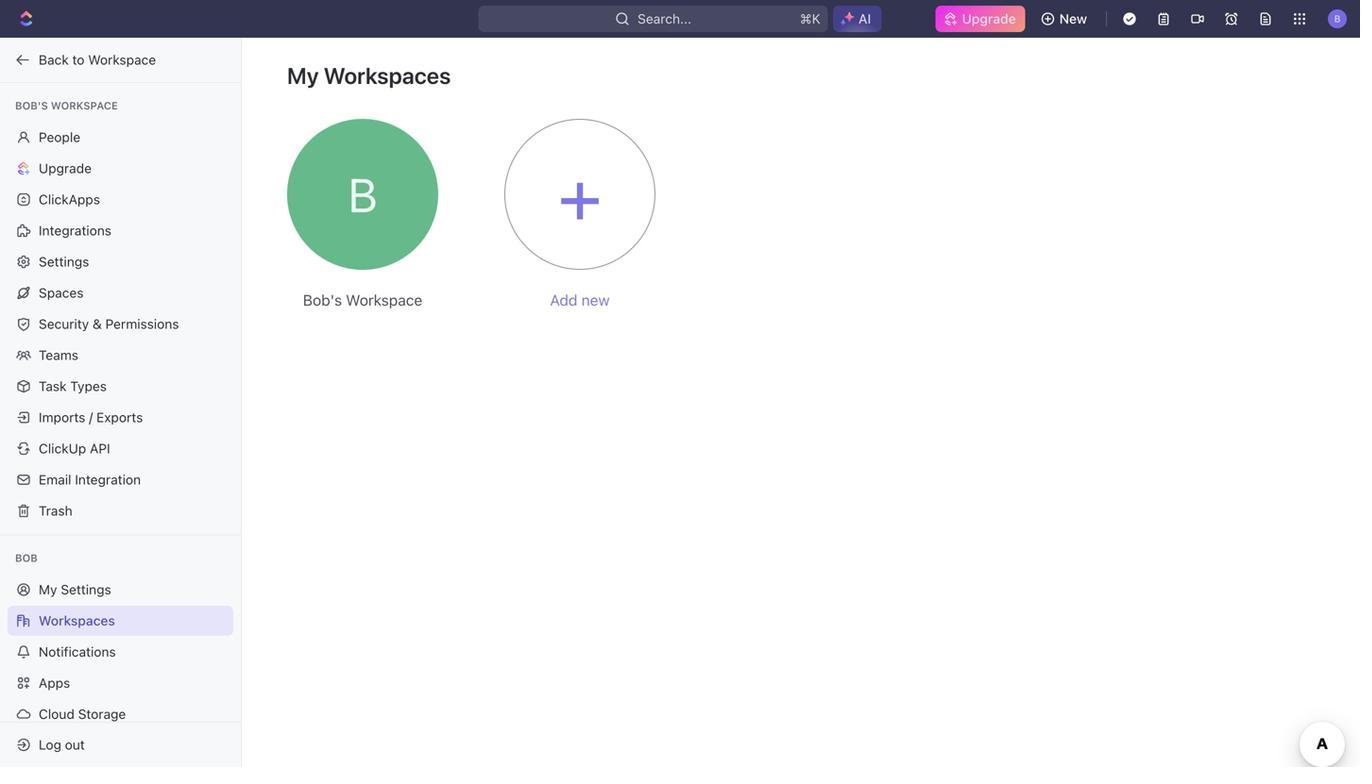 Task type: describe. For each thing, give the bounding box(es) containing it.
1 horizontal spatial upgrade link
[[936, 6, 1025, 32]]

email
[[39, 472, 71, 488]]

trash link
[[8, 496, 233, 527]]

1 vertical spatial workspace
[[51, 100, 118, 112]]

b button
[[1322, 4, 1353, 34]]

email integration
[[39, 472, 141, 488]]

new
[[582, 291, 610, 309]]

0 vertical spatial settings
[[336, 188, 390, 204]]

my workspaces
[[287, 62, 451, 89]]

storage
[[78, 707, 126, 723]]

ai button
[[833, 6, 882, 32]]

apps
[[39, 676, 70, 691]]

b inside dropdown button
[[1334, 13, 1341, 24]]

1 vertical spatial settings link
[[8, 247, 233, 277]]

workspaces inside workspaces link
[[39, 613, 115, 629]]

back to workspace
[[39, 52, 156, 68]]

my for my settings
[[39, 582, 57, 598]]

log out button
[[8, 731, 225, 761]]

notifications
[[39, 645, 116, 660]]

2 vertical spatial settings
[[61, 582, 111, 598]]

0 vertical spatial workspaces
[[324, 62, 451, 89]]

integrations link
[[8, 216, 233, 246]]

api
[[90, 441, 110, 457]]

+
[[557, 150, 603, 239]]

1 horizontal spatial upgrade
[[962, 11, 1016, 26]]

clickapps
[[39, 192, 100, 207]]

trash
[[39, 503, 72, 519]]

back
[[39, 52, 69, 68]]

0 vertical spatial bob's workspace
[[15, 100, 118, 112]]

to
[[72, 52, 85, 68]]

task types link
[[8, 372, 233, 402]]

1 vertical spatial upgrade link
[[8, 153, 233, 184]]

teams
[[39, 348, 78, 363]]

add new
[[550, 291, 610, 309]]

imports / exports link
[[8, 403, 233, 433]]

new button
[[1033, 4, 1099, 34]]

people
[[39, 129, 80, 145]]

imports
[[39, 410, 85, 426]]

my settings
[[39, 582, 111, 598]]

spaces
[[39, 285, 84, 301]]

&
[[93, 316, 102, 332]]

clickapps link
[[8, 185, 233, 215]]

0 horizontal spatial bob's
[[15, 100, 48, 112]]

task
[[39, 379, 67, 394]]



Task type: vqa. For each thing, say whether or not it's contained in the screenshot.
— text box
no



Task type: locate. For each thing, give the bounding box(es) containing it.
0 vertical spatial settings link
[[336, 185, 390, 204]]

1 vertical spatial bob's workspace
[[303, 291, 422, 309]]

upgrade left new button
[[962, 11, 1016, 26]]

0 horizontal spatial b
[[348, 167, 377, 222]]

my
[[287, 62, 319, 89], [39, 582, 57, 598]]

1 vertical spatial my
[[39, 582, 57, 598]]

1 vertical spatial settings
[[39, 254, 89, 270]]

clickup api
[[39, 441, 110, 457]]

0 horizontal spatial upgrade
[[39, 161, 92, 176]]

integrations
[[39, 223, 111, 239]]

cloud storage
[[39, 707, 126, 723]]

0 vertical spatial workspace
[[88, 52, 156, 68]]

exports
[[96, 410, 143, 426]]

workspaces link
[[8, 606, 233, 637]]

0 vertical spatial b
[[1334, 13, 1341, 24]]

apps link
[[8, 669, 233, 699]]

task types
[[39, 379, 107, 394]]

clickup api link
[[8, 434, 233, 464]]

1 horizontal spatial workspaces
[[324, 62, 451, 89]]

1 horizontal spatial bob's
[[303, 291, 342, 309]]

spaces link
[[8, 278, 233, 308]]

b
[[1334, 13, 1341, 24], [348, 167, 377, 222]]

1 horizontal spatial settings link
[[336, 185, 390, 204]]

workspace
[[88, 52, 156, 68], [51, 100, 118, 112], [346, 291, 422, 309]]

ai
[[859, 11, 871, 26]]

settings
[[336, 188, 390, 204], [39, 254, 89, 270], [61, 582, 111, 598]]

add
[[550, 291, 578, 309]]

1 vertical spatial bob's
[[303, 291, 342, 309]]

1 vertical spatial workspaces
[[39, 613, 115, 629]]

notifications link
[[8, 638, 233, 668]]

integration
[[75, 472, 141, 488]]

upgrade link
[[936, 6, 1025, 32], [8, 153, 233, 184]]

1 horizontal spatial bob's workspace
[[303, 291, 422, 309]]

0 vertical spatial upgrade link
[[936, 6, 1025, 32]]

cloud
[[39, 707, 74, 723]]

people link
[[8, 122, 233, 153]]

upgrade up clickapps
[[39, 161, 92, 176]]

0 vertical spatial my
[[287, 62, 319, 89]]

upgrade link left new button
[[936, 6, 1025, 32]]

log out
[[39, 738, 85, 753]]

out
[[65, 738, 85, 753]]

back to workspace button
[[8, 45, 224, 75]]

workspace inside button
[[88, 52, 156, 68]]

bob's
[[15, 100, 48, 112], [303, 291, 342, 309]]

0 horizontal spatial settings link
[[8, 247, 233, 277]]

0 vertical spatial bob's
[[15, 100, 48, 112]]

1 vertical spatial b
[[348, 167, 377, 222]]

1 horizontal spatial b
[[1334, 13, 1341, 24]]

/
[[89, 410, 93, 426]]

2 vertical spatial workspace
[[346, 291, 422, 309]]

new
[[1059, 11, 1087, 26]]

workspaces
[[324, 62, 451, 89], [39, 613, 115, 629]]

0 horizontal spatial upgrade link
[[8, 153, 233, 184]]

imports / exports
[[39, 410, 143, 426]]

upgrade link down people link
[[8, 153, 233, 184]]

security & permissions
[[39, 316, 179, 332]]

search...
[[638, 11, 692, 26]]

settings link
[[336, 185, 390, 204], [8, 247, 233, 277]]

⌘k
[[800, 11, 821, 26]]

0 horizontal spatial workspaces
[[39, 613, 115, 629]]

0 horizontal spatial my
[[39, 582, 57, 598]]

0 vertical spatial upgrade
[[962, 11, 1016, 26]]

my settings link
[[8, 575, 233, 605]]

upgrade
[[962, 11, 1016, 26], [39, 161, 92, 176]]

bob's workspace
[[15, 100, 118, 112], [303, 291, 422, 309]]

teams link
[[8, 341, 233, 371]]

types
[[70, 379, 107, 394]]

security
[[39, 316, 89, 332]]

email integration link
[[8, 465, 233, 495]]

my for my workspaces
[[287, 62, 319, 89]]

security & permissions link
[[8, 309, 233, 340]]

clickup
[[39, 441, 86, 457]]

bob
[[15, 553, 38, 565]]

1 vertical spatial upgrade
[[39, 161, 92, 176]]

1 horizontal spatial my
[[287, 62, 319, 89]]

cloud storage link
[[8, 700, 233, 730]]

log
[[39, 738, 61, 753]]

0 horizontal spatial bob's workspace
[[15, 100, 118, 112]]

permissions
[[105, 316, 179, 332]]



